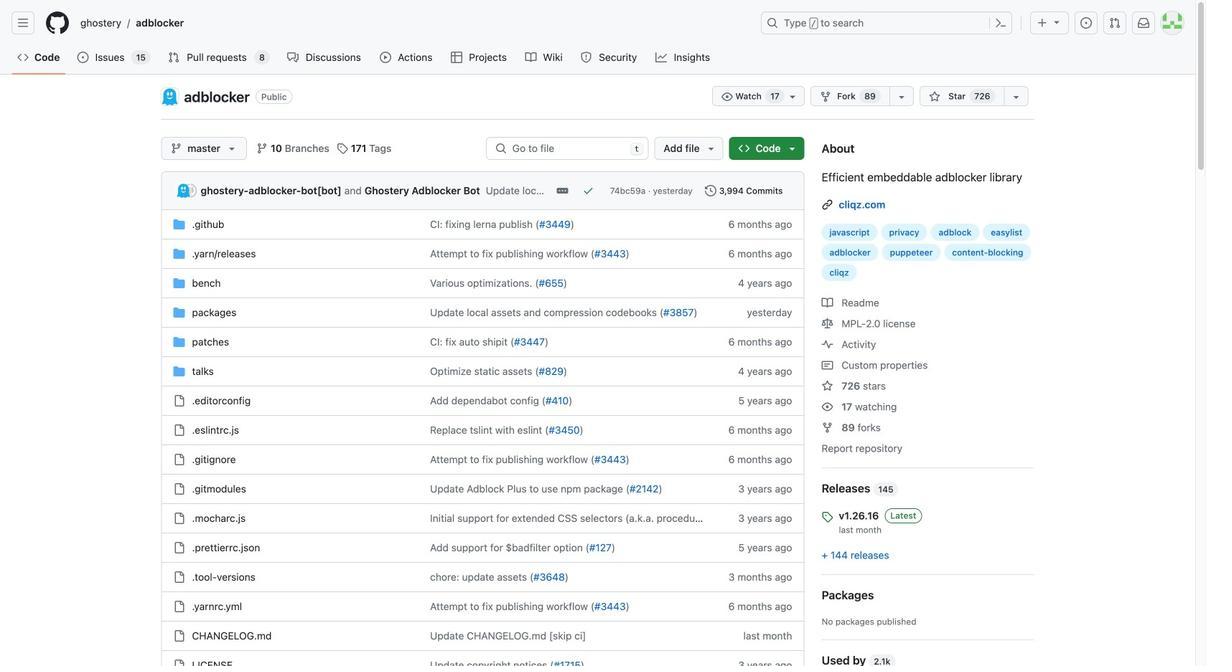 Task type: describe. For each thing, give the bounding box(es) containing it.
table image
[[451, 52, 462, 63]]

plus image
[[1037, 17, 1048, 29]]

owner avatar image
[[161, 88, 178, 106]]

1 directory image from the top
[[173, 219, 185, 230]]

2 directory image from the top
[[173, 307, 185, 319]]

1 vertical spatial book image
[[822, 298, 833, 309]]

comment discussion image
[[287, 52, 299, 63]]

0 horizontal spatial triangle down image
[[786, 143, 798, 154]]

homepage image
[[46, 11, 69, 34]]

see your forks of this repository image
[[896, 91, 907, 103]]

2 triangle down image from the left
[[705, 143, 717, 154]]

1 directory image from the top
[[173, 278, 185, 289]]

repo forked image
[[820, 91, 831, 103]]

note image
[[822, 360, 833, 371]]

history image
[[705, 185, 716, 197]]

2 git branch image from the left
[[256, 143, 268, 154]]

726 users starred this repository element
[[969, 89, 995, 103]]

check image
[[583, 185, 594, 197]]

code image
[[17, 52, 29, 63]]

tag image
[[822, 512, 833, 523]]



Task type: vqa. For each thing, say whether or not it's contained in the screenshot.
Choose in Comparing changes Choose two branches to see what's changed or to start a new pull request.             If you need to, you can also compare across forks or learn more about diff comparisons .
no



Task type: locate. For each thing, give the bounding box(es) containing it.
0 vertical spatial eye image
[[722, 91, 733, 103]]

star image right "see your forks of this repository" image at the top of page
[[929, 91, 940, 103]]

law image
[[822, 318, 833, 330]]

0 vertical spatial triangle down image
[[1051, 16, 1062, 28]]

1 vertical spatial triangle down image
[[786, 143, 798, 154]]

book image
[[525, 52, 537, 63], [822, 298, 833, 309]]

1 git branch image from the left
[[171, 143, 182, 154]]

link image
[[822, 199, 833, 211]]

star image down note image
[[822, 381, 833, 392]]

tag image
[[337, 143, 348, 154]]

repo forked image
[[822, 422, 833, 434]]

1 horizontal spatial book image
[[822, 298, 833, 309]]

shield image
[[581, 52, 592, 63]]

directory image
[[173, 278, 185, 289], [173, 307, 185, 319]]

code image
[[738, 143, 750, 154]]

0 vertical spatial directory image
[[173, 278, 185, 289]]

0 horizontal spatial book image
[[525, 52, 537, 63]]

1 horizontal spatial git branch image
[[256, 143, 268, 154]]

triangle down image right code image
[[786, 143, 798, 154]]

1 vertical spatial eye image
[[822, 402, 833, 413]]

git pull request image
[[1109, 17, 1121, 29]]

issue opened image
[[1080, 17, 1092, 29]]

0 vertical spatial book image
[[525, 52, 537, 63]]

add this repository to a list image
[[1010, 91, 1022, 103]]

0 horizontal spatial star image
[[822, 381, 833, 392]]

book image up law image on the right top
[[822, 298, 833, 309]]

notifications image
[[1138, 17, 1149, 29]]

eye image
[[722, 91, 733, 103], [822, 402, 833, 413]]

1 vertical spatial directory image
[[173, 307, 185, 319]]

triangle down image
[[1051, 16, 1062, 28], [786, 143, 798, 154]]

star image
[[929, 91, 940, 103], [822, 381, 833, 392]]

list
[[75, 11, 752, 34]]

1 triangle down image from the left
[[226, 143, 238, 154]]

triangle down image
[[226, 143, 238, 154], [705, 143, 717, 154]]

Go to file text field
[[512, 138, 624, 159]]

open commit details image
[[557, 185, 568, 197]]

triangle down image right the plus icon in the top of the page
[[1051, 16, 1062, 28]]

3 directory image from the top
[[173, 337, 185, 348]]

graph image
[[655, 52, 667, 63]]

1 horizontal spatial eye image
[[822, 402, 833, 413]]

1 horizontal spatial triangle down image
[[705, 143, 717, 154]]

1 vertical spatial star image
[[822, 381, 833, 392]]

1 horizontal spatial triangle down image
[[1051, 16, 1062, 28]]

0 vertical spatial star image
[[929, 91, 940, 103]]

4 directory image from the top
[[173, 366, 185, 378]]

2 directory image from the top
[[173, 248, 185, 260]]

book image left the shield 'icon'
[[525, 52, 537, 63]]

ghostery adblocker bot[bot] image
[[176, 184, 191, 198]]

git pull request image
[[168, 52, 179, 63]]

directory image
[[173, 219, 185, 230], [173, 248, 185, 260], [173, 337, 185, 348], [173, 366, 185, 378]]

command palette image
[[995, 17, 1006, 29]]

0 horizontal spatial eye image
[[722, 91, 733, 103]]

search image
[[495, 143, 507, 154]]

git branch image
[[171, 143, 182, 154], [256, 143, 268, 154]]

play image
[[380, 52, 391, 63]]

0 horizontal spatial triangle down image
[[226, 143, 238, 154]]

0 horizontal spatial git branch image
[[171, 143, 182, 154]]

pulse image
[[822, 339, 833, 351]]

1 horizontal spatial star image
[[929, 91, 940, 103]]

issue opened image
[[77, 52, 89, 63]]



